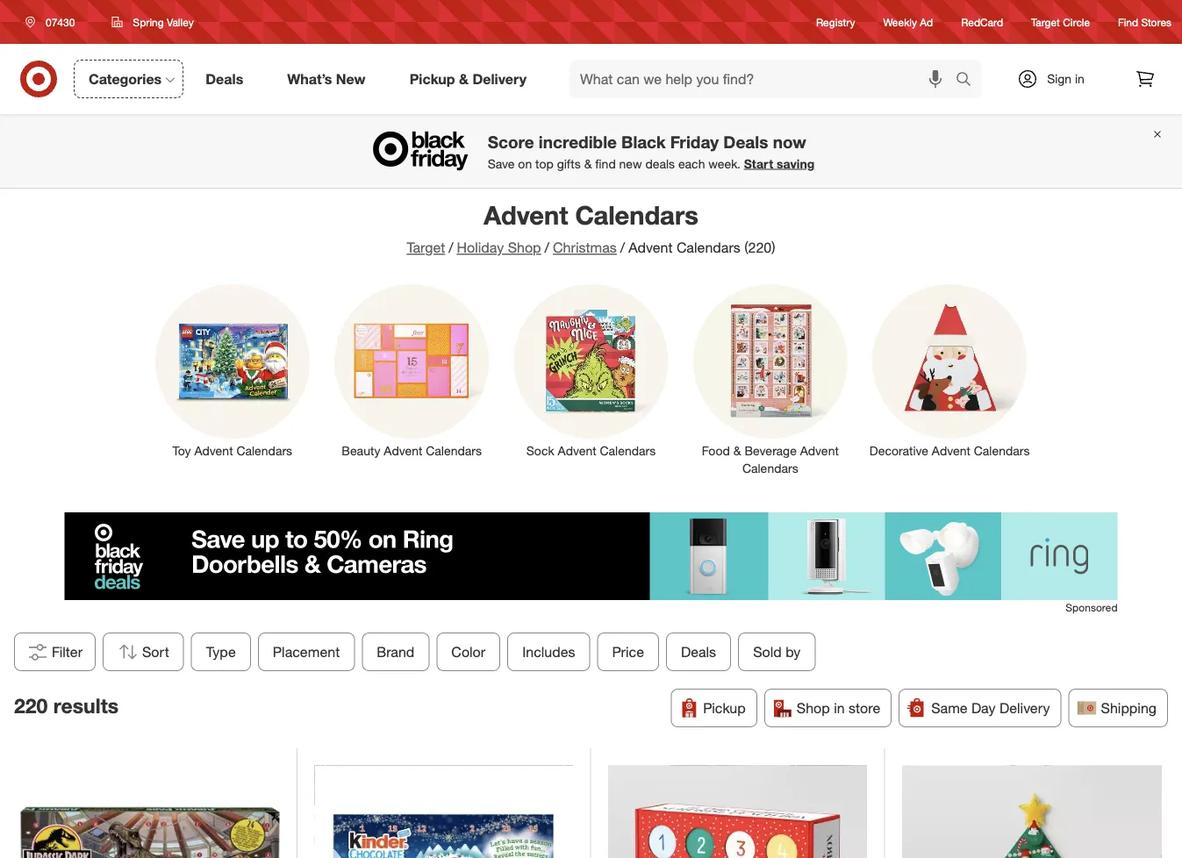 Task type: locate. For each thing, give the bounding box(es) containing it.
0 horizontal spatial pickup
[[410, 70, 455, 87]]

/ right christmas
[[621, 239, 625, 256]]

beauty
[[342, 443, 381, 459]]

1 vertical spatial in
[[834, 700, 845, 717]]

what's new link
[[272, 60, 388, 98]]

31.25" featherly friends fabric tree with birds hanging christmas countdown calendar green - wondershop™ image
[[903, 766, 1162, 859], [903, 766, 1162, 859]]

deals
[[206, 70, 243, 87], [724, 132, 769, 152], [682, 644, 717, 661]]

calendars
[[576, 199, 699, 231], [677, 239, 741, 256], [237, 443, 293, 459], [426, 443, 482, 459], [600, 443, 656, 459], [975, 443, 1031, 459], [743, 461, 799, 476]]

in
[[1076, 71, 1085, 87], [834, 700, 845, 717]]

1 horizontal spatial &
[[585, 156, 592, 171]]

what's new
[[287, 70, 366, 87]]

1 vertical spatial pickup
[[704, 700, 746, 717]]

price
[[613, 644, 645, 661]]

stores
[[1142, 15, 1172, 28]]

2 horizontal spatial &
[[734, 443, 742, 459]]

deals up the pickup button at the right bottom
[[682, 644, 717, 661]]

target left circle
[[1032, 15, 1061, 28]]

shop
[[508, 239, 541, 256], [797, 700, 830, 717]]

3 / from the left
[[621, 239, 625, 256]]

shop inside advent calendars target / holiday shop / christmas / advent calendars (220)
[[508, 239, 541, 256]]

target circle
[[1032, 15, 1091, 28]]

by
[[786, 644, 801, 661]]

1 horizontal spatial in
[[1076, 71, 1085, 87]]

2 / from the left
[[545, 239, 550, 256]]

target inside advent calendars target / holiday shop / christmas / advent calendars (220)
[[407, 239, 445, 256]]

black
[[622, 132, 666, 152]]

& inside food & beverage advent calendars
[[734, 443, 742, 459]]

1 vertical spatial deals
[[724, 132, 769, 152]]

new
[[620, 156, 642, 171]]

delivery right day at right bottom
[[1000, 700, 1051, 717]]

0 vertical spatial &
[[459, 70, 469, 87]]

target
[[1032, 15, 1061, 28], [407, 239, 445, 256]]

sign
[[1048, 71, 1072, 87]]

same day delivery button
[[899, 689, 1062, 728]]

shipping button
[[1069, 689, 1169, 728]]

filter
[[52, 644, 83, 661]]

score incredible black friday deals now save on top gifts & find new deals each week. start saving
[[488, 132, 815, 171]]

pickup inside button
[[704, 700, 746, 717]]

type button
[[191, 633, 251, 672]]

delivery up the score
[[473, 70, 527, 87]]

color button
[[437, 633, 501, 672]]

0 vertical spatial in
[[1076, 71, 1085, 87]]

placement button
[[258, 633, 355, 672]]

search button
[[948, 60, 991, 102]]

1 vertical spatial &
[[585, 156, 592, 171]]

/ right 'target' link
[[449, 239, 454, 256]]

new
[[336, 70, 366, 87]]

1 horizontal spatial deals
[[682, 644, 717, 661]]

shop right holiday
[[508, 239, 541, 256]]

sold by
[[754, 644, 801, 661]]

0 vertical spatial deals
[[206, 70, 243, 87]]

0 horizontal spatial shop
[[508, 239, 541, 256]]

1 vertical spatial target
[[407, 239, 445, 256]]

start
[[745, 156, 774, 171]]

1 horizontal spatial /
[[545, 239, 550, 256]]

1 / from the left
[[449, 239, 454, 256]]

shop left store
[[797, 700, 830, 717]]

color
[[452, 644, 486, 661]]

categories link
[[74, 60, 184, 98]]

calendars inside 'link'
[[426, 443, 482, 459]]

pickup & delivery link
[[395, 60, 549, 98]]

0 vertical spatial pickup
[[410, 70, 455, 87]]

0 horizontal spatial /
[[449, 239, 454, 256]]

delivery for same day delivery
[[1000, 700, 1051, 717]]

deals link
[[191, 60, 265, 98]]

calendars inside food & beverage advent calendars
[[743, 461, 799, 476]]

includes
[[523, 644, 576, 661]]

0 horizontal spatial delivery
[[473, 70, 527, 87]]

spring valley
[[133, 15, 194, 29]]

week.
[[709, 156, 741, 171]]

delivery inside button
[[1000, 700, 1051, 717]]

advent calendars target / holiday shop / christmas / advent calendars (220)
[[407, 199, 776, 256]]

in for sign
[[1076, 71, 1085, 87]]

1 horizontal spatial delivery
[[1000, 700, 1051, 717]]

what's
[[287, 70, 332, 87]]

deals for deals link on the top left of page
[[206, 70, 243, 87]]

brand
[[377, 644, 415, 661]]

shop inside button
[[797, 700, 830, 717]]

advent right beverage at the bottom right of the page
[[801, 443, 839, 459]]

1 horizontal spatial pickup
[[704, 700, 746, 717]]

sponsored
[[1066, 602, 1118, 615]]

& inside pickup & delivery link
[[459, 70, 469, 87]]

same day delivery
[[932, 700, 1051, 717]]

in right "sign"
[[1076, 71, 1085, 87]]

/ left christmas
[[545, 239, 550, 256]]

2 horizontal spatial deals
[[724, 132, 769, 152]]

1 horizontal spatial shop
[[797, 700, 830, 717]]

0 horizontal spatial &
[[459, 70, 469, 87]]

2 vertical spatial deals
[[682, 644, 717, 661]]

pickup button
[[671, 689, 758, 728]]

in inside button
[[834, 700, 845, 717]]

0 horizontal spatial target
[[407, 239, 445, 256]]

0 vertical spatial delivery
[[473, 70, 527, 87]]

0 horizontal spatial in
[[834, 700, 845, 717]]

2 horizontal spatial /
[[621, 239, 625, 256]]

shipping
[[1102, 700, 1157, 717]]

&
[[459, 70, 469, 87], [585, 156, 592, 171], [734, 443, 742, 459]]

jurassic world 30th anniversary holiday advent calendar mini figure set (target exclusive) image
[[21, 766, 279, 859], [21, 766, 279, 859]]

deals for deals button
[[682, 644, 717, 661]]

13"x16.5" christmas countdown punch box red - wondershop™ image
[[609, 766, 867, 859], [609, 766, 867, 859]]

220 results
[[14, 694, 119, 719]]

pickup right new
[[410, 70, 455, 87]]

delivery
[[473, 70, 527, 87], [1000, 700, 1051, 717]]

now
[[773, 132, 807, 152]]

deals left what's
[[206, 70, 243, 87]]

& for pickup
[[459, 70, 469, 87]]

07430
[[46, 15, 75, 29]]

deals up start
[[724, 132, 769, 152]]

kinder holiday milk chocolate countdown calendar - 4.4oz image
[[315, 766, 573, 859], [315, 766, 573, 859]]

in left store
[[834, 700, 845, 717]]

deals inside button
[[682, 644, 717, 661]]

/
[[449, 239, 454, 256], [545, 239, 550, 256], [621, 239, 625, 256]]

advent up "holiday shop" link
[[484, 199, 568, 231]]

pickup down deals button
[[704, 700, 746, 717]]

1 horizontal spatial target
[[1032, 15, 1061, 28]]

in for shop
[[834, 700, 845, 717]]

1 vertical spatial delivery
[[1000, 700, 1051, 717]]

christmas
[[553, 239, 617, 256]]

0 vertical spatial shop
[[508, 239, 541, 256]]

weekly ad link
[[884, 14, 934, 29]]

advent right beauty
[[384, 443, 423, 459]]

target left holiday
[[407, 239, 445, 256]]

advent
[[484, 199, 568, 231], [629, 239, 673, 256], [194, 443, 233, 459], [384, 443, 423, 459], [558, 443, 597, 459], [801, 443, 839, 459], [932, 443, 971, 459]]

0 horizontal spatial deals
[[206, 70, 243, 87]]

& inside score incredible black friday deals now save on top gifts & find new deals each week. start saving
[[585, 156, 592, 171]]

redcard link
[[962, 14, 1004, 29]]

shop in store
[[797, 700, 881, 717]]

holiday shop link
[[457, 239, 541, 256]]

2 vertical spatial &
[[734, 443, 742, 459]]

advent right christmas
[[629, 239, 673, 256]]

1 vertical spatial shop
[[797, 700, 830, 717]]

type
[[206, 644, 236, 661]]

sort button
[[103, 633, 184, 672]]



Task type: describe. For each thing, give the bounding box(es) containing it.
shop in store button
[[765, 689, 892, 728]]

sign in link
[[1003, 60, 1113, 98]]

results
[[53, 694, 119, 719]]

christmas link
[[553, 239, 617, 256]]

target link
[[407, 239, 445, 256]]

spring valley button
[[100, 6, 205, 38]]

sock advent calendars
[[527, 443, 656, 459]]

store
[[849, 700, 881, 717]]

target circle link
[[1032, 14, 1091, 29]]

advent right decorative
[[932, 443, 971, 459]]

sock advent calendars link
[[502, 281, 681, 460]]

find stores
[[1119, 15, 1172, 28]]

beauty advent calendars
[[342, 443, 482, 459]]

find
[[1119, 15, 1139, 28]]

advertisement region
[[65, 513, 1118, 601]]

same
[[932, 700, 968, 717]]

beverage
[[745, 443, 797, 459]]

deals inside score incredible black friday deals now save on top gifts & find new deals each week. start saving
[[724, 132, 769, 152]]

food & beverage advent calendars link
[[681, 281, 861, 478]]

sold
[[754, 644, 782, 661]]

includes button
[[508, 633, 591, 672]]

& for food
[[734, 443, 742, 459]]

sign in
[[1048, 71, 1085, 87]]

saving
[[777, 156, 815, 171]]

incredible
[[539, 132, 617, 152]]

weekly
[[884, 15, 918, 28]]

filter button
[[14, 633, 96, 672]]

score
[[488, 132, 534, 152]]

registry link
[[817, 14, 856, 29]]

valley
[[167, 15, 194, 29]]

friday
[[671, 132, 719, 152]]

day
[[972, 700, 996, 717]]

pickup & delivery
[[410, 70, 527, 87]]

decorative
[[870, 443, 929, 459]]

decorative advent calendars link
[[861, 281, 1040, 460]]

each
[[679, 156, 706, 171]]

delivery for pickup & delivery
[[473, 70, 527, 87]]

pickup for pickup & delivery
[[410, 70, 455, 87]]

220
[[14, 694, 48, 719]]

pickup for pickup
[[704, 700, 746, 717]]

categories
[[89, 70, 162, 87]]

deals button
[[667, 633, 732, 672]]

food & beverage advent calendars
[[702, 443, 839, 476]]

on
[[518, 156, 532, 171]]

advent right sock
[[558, 443, 597, 459]]

save
[[488, 156, 515, 171]]

advent inside food & beverage advent calendars
[[801, 443, 839, 459]]

What can we help you find? suggestions appear below search field
[[570, 60, 961, 98]]

weekly ad
[[884, 15, 934, 28]]

registry
[[817, 15, 856, 28]]

toy advent calendars
[[173, 443, 293, 459]]

food
[[702, 443, 731, 459]]

0 vertical spatial target
[[1032, 15, 1061, 28]]

holiday
[[457, 239, 504, 256]]

price button
[[598, 633, 660, 672]]

spring
[[133, 15, 164, 29]]

brand button
[[362, 633, 430, 672]]

gifts
[[557, 156, 581, 171]]

decorative advent calendars
[[870, 443, 1031, 459]]

find
[[596, 156, 616, 171]]

redcard
[[962, 15, 1004, 28]]

find stores link
[[1119, 14, 1172, 29]]

(220)
[[745, 239, 776, 256]]

beauty advent calendars link
[[322, 281, 502, 460]]

sock
[[527, 443, 555, 459]]

advent inside 'link'
[[384, 443, 423, 459]]

toy advent calendars link
[[143, 281, 322, 460]]

sold by button
[[739, 633, 816, 672]]

toy
[[173, 443, 191, 459]]

07430 button
[[14, 6, 93, 38]]

search
[[948, 72, 991, 89]]

deals
[[646, 156, 675, 171]]

circle
[[1064, 15, 1091, 28]]

placement
[[273, 644, 340, 661]]

advent right toy
[[194, 443, 233, 459]]

top
[[536, 156, 554, 171]]

ad
[[921, 15, 934, 28]]



Task type: vqa. For each thing, say whether or not it's contained in the screenshot.
"plastic Learning & Development Toys"
no



